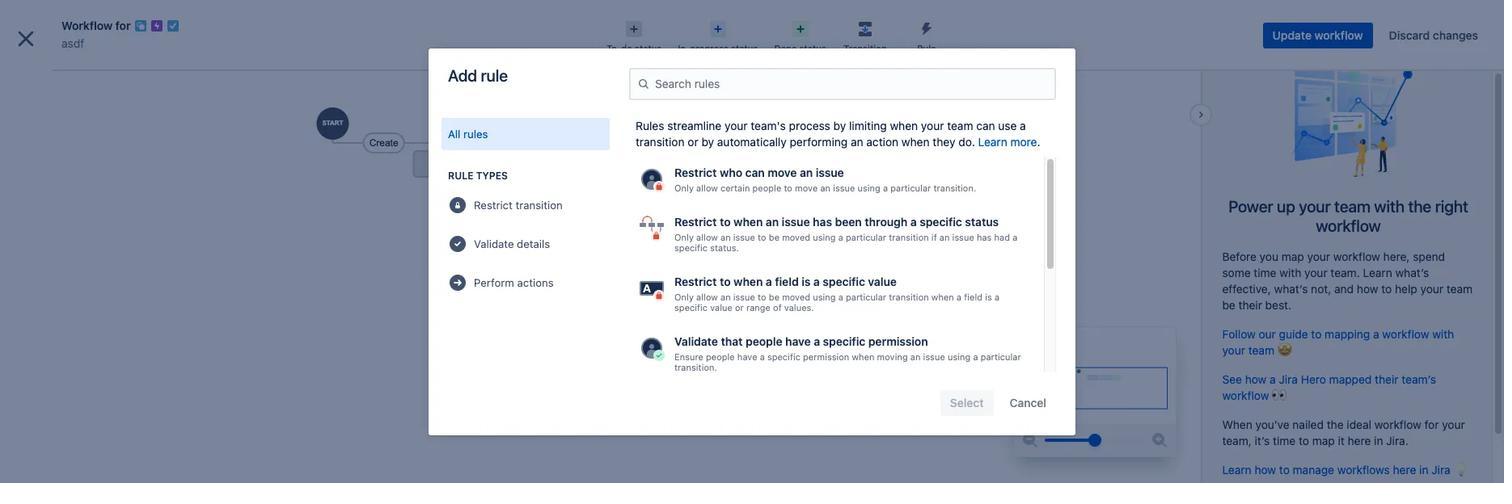 Task type: locate. For each thing, give the bounding box(es) containing it.
is
[[802, 275, 811, 289], [985, 292, 992, 302]]

their
[[1239, 299, 1262, 312], [1375, 373, 1399, 387]]

specific
[[920, 215, 962, 229], [675, 243, 708, 253], [823, 275, 865, 289], [675, 302, 708, 313], [823, 335, 866, 349], [767, 352, 801, 362]]

restrict to when an issue has been through a specific status only allow an issue to be moved using a particular transition if an issue has had a specific status.
[[675, 215, 1018, 253]]

transition inside restrict transition button
[[516, 199, 563, 212]]

team inside power up your team with the right workflow
[[1334, 198, 1371, 216]]

1 vertical spatial the
[[1327, 418, 1344, 432]]

allow inside restrict to when a field is a specific value only allow an issue to be moved using a particular transition when a field is a specific value or range of values.
[[696, 292, 718, 302]]

particular inside the validate that people have a specific permission ensure people have a specific permission when moving an issue using a particular transition.
[[981, 352, 1021, 362]]

to right certain
[[784, 183, 793, 193]]

0 horizontal spatial jira
[[1279, 373, 1298, 387]]

team inside before you map your workflow here, spend some time with your team. learn what's effective, what's not, and how to help your team be their best.
[[1447, 283, 1473, 296]]

values.
[[784, 302, 814, 313]]

1 vertical spatial for
[[1425, 418, 1439, 432]]

using up the through
[[858, 183, 881, 193]]

1 vertical spatial learn
[[1363, 266, 1392, 280]]

1 horizontal spatial their
[[1375, 373, 1399, 387]]

status
[[635, 43, 662, 53], [731, 43, 758, 53], [799, 43, 826, 53], [965, 215, 999, 229]]

rule
[[917, 43, 936, 53], [448, 170, 474, 182]]

2 horizontal spatial with
[[1433, 328, 1454, 342]]

only up ensure
[[675, 292, 694, 302]]

team right 'help'
[[1447, 283, 1473, 296]]

moved down restrict who can move an issue only allow certain people to move an issue using a particular transition.
[[782, 232, 810, 243]]

to
[[784, 183, 793, 193], [720, 215, 731, 229], [758, 232, 766, 243], [720, 275, 731, 289], [1382, 283, 1392, 296], [758, 292, 766, 302], [1311, 328, 1322, 342], [1299, 435, 1309, 448], [1279, 464, 1290, 477]]

map inside when you've nailed the ideal workflow for your team, it's time to map it here in jira.
[[1312, 435, 1335, 448]]

1 vertical spatial how
[[1245, 373, 1267, 387]]

2 vertical spatial with
[[1433, 328, 1454, 342]]

how right see
[[1245, 373, 1267, 387]]

1 vertical spatial or
[[735, 302, 744, 313]]

when up action
[[890, 119, 918, 133]]

workflow inside update workflow button
[[1315, 28, 1363, 42]]

map inside before you map your workflow here, spend some time with your team. learn what's effective, what's not, and how to help your team be their best.
[[1282, 250, 1304, 264]]

discard
[[1389, 28, 1430, 42]]

status right done
[[799, 43, 826, 53]]

time
[[1254, 266, 1277, 280], [1273, 435, 1296, 448]]

validate up ensure
[[675, 335, 718, 349]]

or inside rules streamline your team's process by limiting when your team can use a transition or by automatically performing an action when they do.
[[688, 135, 699, 149]]

restrict left who
[[675, 166, 717, 180]]

before you map your workflow here, spend some time with your team. learn what's effective, what's not, and how to help your team be their best.
[[1222, 250, 1473, 312]]

time down you
[[1254, 266, 1277, 280]]

progress
[[690, 43, 729, 53]]

0 vertical spatial value
[[868, 275, 897, 289]]

only inside restrict to when an issue has been through a specific status only allow an issue to be moved using a particular transition if an issue has had a specific status.
[[675, 232, 694, 243]]

0 horizontal spatial can
[[745, 166, 765, 180]]

1 horizontal spatial can
[[976, 119, 995, 133]]

ensure
[[675, 352, 704, 362]]

be left values.
[[769, 292, 780, 302]]

with inside before you map your workflow here, spend some time with your team. learn what's effective, what's not, and how to help your team be their best.
[[1280, 266, 1302, 280]]

zoom out image
[[1021, 431, 1040, 450]]

when up status. at the bottom left of the page
[[734, 215, 763, 229]]

move down performing
[[795, 183, 818, 193]]

2 vertical spatial only
[[675, 292, 694, 302]]

1 vertical spatial what's
[[1274, 283, 1308, 296]]

update workflow
[[1273, 28, 1363, 42]]

permission down values.
[[803, 352, 849, 362]]

people inside restrict who can move an issue only allow certain people to move an issue using a particular transition.
[[753, 183, 781, 193]]

2 horizontal spatial learn
[[1363, 266, 1392, 280]]

all
[[448, 128, 461, 141]]

0 vertical spatial permission
[[868, 335, 928, 349]]

using down been at the right of the page
[[813, 232, 836, 243]]

0 horizontal spatial the
[[1327, 418, 1344, 432]]

have down that
[[737, 352, 757, 362]]

0 horizontal spatial have
[[737, 352, 757, 362]]

validate details
[[474, 238, 550, 251]]

asdf down workflow
[[61, 36, 84, 50]]

can inside restrict who can move an issue only allow certain people to move an issue using a particular transition.
[[745, 166, 765, 180]]

rule types group
[[442, 157, 610, 306]]

rule inside group
[[448, 170, 474, 182]]

primary element
[[10, 0, 1197, 45]]

specific up if
[[920, 215, 962, 229]]

1 horizontal spatial field
[[964, 292, 983, 302]]

validate inside the validate that people have a specific permission ensure people have a specific permission when moving an issue using a particular transition.
[[675, 335, 718, 349]]

map left the it
[[1312, 435, 1335, 448]]

particular up cancel
[[981, 352, 1021, 362]]

validate for that
[[675, 335, 718, 349]]

restrict
[[675, 166, 717, 180], [474, 199, 513, 212], [675, 215, 717, 229], [675, 275, 717, 289]]

what's up best.
[[1274, 283, 1308, 296]]

1 vertical spatial only
[[675, 232, 694, 243]]

jira software image
[[42, 13, 151, 32], [42, 13, 151, 32]]

1 horizontal spatial has
[[977, 232, 992, 243]]

has
[[813, 215, 832, 229], [977, 232, 992, 243]]

using inside restrict to when an issue has been through a specific status only allow an issue to be moved using a particular transition if an issue has had a specific status.
[[813, 232, 836, 243]]

a inside "see how a jira hero mapped their team's workflow"
[[1270, 373, 1276, 387]]

allow inside restrict to when an issue has been through a specific status only allow an issue to be moved using a particular transition if an issue has had a specific status.
[[696, 232, 718, 243]]

action
[[866, 135, 899, 149]]

mapped
[[1329, 373, 1372, 387]]

0 vertical spatial their
[[1239, 299, 1262, 312]]

0 horizontal spatial here
[[1348, 435, 1371, 448]]

status right progress
[[731, 43, 758, 53]]

1 horizontal spatial by
[[834, 119, 846, 133]]

restrict for restrict to when an issue has been through a specific status
[[675, 215, 717, 229]]

spend
[[1413, 250, 1445, 264]]

2 moved from the top
[[782, 292, 810, 302]]

transition down rules
[[636, 135, 685, 149]]

1 horizontal spatial permission
[[868, 335, 928, 349]]

only
[[675, 183, 694, 193], [675, 232, 694, 243], [675, 292, 694, 302]]

using right the of
[[813, 292, 836, 302]]

1 vertical spatial in
[[1420, 464, 1429, 477]]

1 vertical spatial validate
[[675, 335, 718, 349]]

jira up "👀"
[[1279, 373, 1298, 387]]

status.
[[710, 243, 739, 253]]

what's up 'help'
[[1396, 266, 1429, 280]]

particular up the through
[[891, 183, 931, 193]]

1 horizontal spatial have
[[785, 335, 811, 349]]

more
[[1011, 135, 1037, 149]]

people right certain
[[753, 183, 781, 193]]

💡
[[1454, 464, 1468, 477]]

restrict inside restrict to when a field is a specific value only allow an issue to be moved using a particular transition when a field is a specific value or range of values.
[[675, 275, 717, 289]]

to left the of
[[758, 292, 766, 302]]

your
[[725, 119, 748, 133], [921, 119, 944, 133], [1299, 198, 1331, 216], [1307, 250, 1331, 264], [1305, 266, 1328, 280], [1421, 283, 1444, 296], [1222, 344, 1245, 358], [1442, 418, 1465, 432]]

0 vertical spatial learn
[[978, 135, 1008, 149]]

streamline
[[667, 119, 722, 133]]

group
[[6, 296, 176, 384], [6, 296, 176, 340], [6, 340, 176, 384]]

when
[[890, 119, 918, 133], [902, 135, 930, 149], [734, 215, 763, 229], [734, 275, 763, 289], [932, 292, 954, 302], [852, 352, 875, 362]]

1 horizontal spatial is
[[985, 292, 992, 302]]

here down the ideal
[[1348, 435, 1371, 448]]

issue left the of
[[733, 292, 755, 302]]

value down the through
[[868, 275, 897, 289]]

when left moving
[[852, 352, 875, 362]]

1 horizontal spatial here
[[1393, 464, 1416, 477]]

only left certain
[[675, 183, 694, 193]]

1 vertical spatial time
[[1273, 435, 1296, 448]]

1 horizontal spatial or
[[735, 302, 744, 313]]

their inside before you map your workflow here, spend some time with your team. learn what's effective, what's not, and how to help your team be their best.
[[1239, 299, 1262, 312]]

team's
[[751, 119, 786, 133]]

learn down here,
[[1363, 266, 1392, 280]]

see how a jira hero mapped their team's workflow
[[1222, 373, 1436, 403]]

3 only from the top
[[675, 292, 694, 302]]

1 horizontal spatial validate
[[675, 335, 718, 349]]

0 vertical spatial map
[[1282, 250, 1304, 264]]

nailed
[[1293, 418, 1324, 432]]

0 vertical spatial moved
[[782, 232, 810, 243]]

jira
[[1279, 373, 1298, 387], [1432, 464, 1451, 477]]

rules streamline your team's process by limiting when your team can use a transition or by automatically performing an action when they do.
[[636, 119, 1026, 149]]

1 vertical spatial transition.
[[675, 362, 717, 373]]

using right moving
[[948, 352, 971, 362]]

in-progress status button
[[670, 16, 766, 55]]

1 vertical spatial is
[[985, 292, 992, 302]]

1 vertical spatial their
[[1375, 373, 1399, 387]]

0 horizontal spatial transition.
[[675, 362, 717, 373]]

0 vertical spatial field
[[775, 275, 799, 289]]

for
[[115, 19, 131, 32], [1425, 418, 1439, 432]]

your inside power up your team with the right workflow
[[1299, 198, 1331, 216]]

how
[[1357, 283, 1379, 296], [1245, 373, 1267, 387], [1255, 464, 1276, 477]]

team inside rules streamline your team's process by limiting when your team can use a transition or by automatically performing an action when they do.
[[947, 119, 973, 133]]

has left been at the right of the page
[[813, 215, 832, 229]]

zoom in image
[[1150, 431, 1170, 450]]

all rules button
[[442, 118, 610, 150]]

restrict down status. at the bottom left of the page
[[675, 275, 717, 289]]

1 horizontal spatial for
[[1425, 418, 1439, 432]]

be inside restrict to when an issue has been through a specific status only allow an issue to be moved using a particular transition if an issue has had a specific status.
[[769, 232, 780, 243]]

transition. inside restrict who can move an issue only allow certain people to move an issue using a particular transition.
[[934, 183, 976, 193]]

moving
[[877, 352, 908, 362]]

see
[[1222, 373, 1242, 387]]

jira left 💡
[[1432, 464, 1451, 477]]

by up performing
[[834, 119, 846, 133]]

by down streamline
[[702, 135, 714, 149]]

best.
[[1265, 299, 1292, 312]]

validate inside button
[[474, 238, 514, 251]]

1 allow from the top
[[696, 183, 718, 193]]

1 horizontal spatial rule
[[917, 43, 936, 53]]

transition up the details
[[516, 199, 563, 212]]

0 vertical spatial how
[[1357, 283, 1379, 296]]

1 horizontal spatial learn
[[1222, 464, 1252, 477]]

has left had
[[977, 232, 992, 243]]

2 vertical spatial learn
[[1222, 464, 1252, 477]]

1 only from the top
[[675, 183, 694, 193]]

can inside rules streamline your team's process by limiting when your team can use a transition or by automatically performing an action when they do.
[[976, 119, 995, 133]]

0 vertical spatial in
[[1374, 435, 1383, 448]]

can
[[976, 119, 995, 133], [745, 166, 765, 180]]

your inside when you've nailed the ideal workflow for your team, it's time to map it here in jira.
[[1442, 418, 1465, 432]]

0 vertical spatial the
[[1408, 198, 1432, 216]]

or left range
[[735, 302, 744, 313]]

how inside "see how a jira hero mapped their team's workflow"
[[1245, 373, 1267, 387]]

1 moved from the top
[[782, 232, 810, 243]]

they
[[933, 135, 956, 149]]

1 horizontal spatial transition.
[[934, 183, 976, 193]]

2 vertical spatial allow
[[696, 292, 718, 302]]

be right status. at the bottom left of the page
[[769, 232, 780, 243]]

with up here,
[[1374, 198, 1405, 216]]

2 allow from the top
[[696, 232, 718, 243]]

validate
[[474, 238, 514, 251], [675, 335, 718, 349]]

it's
[[1255, 435, 1270, 448]]

add rule dialog
[[429, 49, 1076, 484]]

learn down team,
[[1222, 464, 1252, 477]]

0 vertical spatial transition.
[[934, 183, 976, 193]]

for right workflow
[[115, 19, 131, 32]]

transition inside restrict to when a field is a specific value only allow an issue to be moved using a particular transition when a field is a specific value or range of values.
[[889, 292, 929, 302]]

0 horizontal spatial map
[[1282, 250, 1304, 264]]

1 vertical spatial can
[[745, 166, 765, 180]]

1 horizontal spatial with
[[1374, 198, 1405, 216]]

specific down the of
[[767, 352, 801, 362]]

1 vertical spatial rule
[[448, 170, 474, 182]]

0 vertical spatial here
[[1348, 435, 1371, 448]]

0 vertical spatial jira
[[1279, 373, 1298, 387]]

map right you
[[1282, 250, 1304, 264]]

0 vertical spatial can
[[976, 119, 995, 133]]

0 vertical spatial allow
[[696, 183, 718, 193]]

0 vertical spatial asdf
[[61, 36, 84, 50]]

status up had
[[965, 215, 999, 229]]

0 horizontal spatial their
[[1239, 299, 1262, 312]]

validate up perform
[[474, 238, 514, 251]]

1 vertical spatial with
[[1280, 266, 1302, 280]]

or inside restrict to when a field is a specific value only allow an issue to be moved using a particular transition when a field is a specific value or range of values.
[[735, 302, 744, 313]]

particular up the validate that people have a specific permission ensure people have a specific permission when moving an issue using a particular transition.
[[846, 292, 886, 302]]

0 horizontal spatial with
[[1280, 266, 1302, 280]]

0 horizontal spatial in
[[1374, 435, 1383, 448]]

permission
[[868, 335, 928, 349], [803, 352, 849, 362]]

transition inside restrict to when an issue has been through a specific status only allow an issue to be moved using a particular transition if an issue has had a specific status.
[[889, 232, 929, 243]]

for down the team's
[[1425, 418, 1439, 432]]

0 vertical spatial time
[[1254, 266, 1277, 280]]

workflow
[[1315, 28, 1363, 42], [1316, 217, 1381, 236], [1334, 250, 1380, 264], [1383, 328, 1429, 342], [1222, 389, 1269, 403], [1375, 418, 1422, 432]]

to right guide
[[1311, 328, 1322, 342]]

team right up
[[1334, 198, 1371, 216]]

what's
[[1396, 266, 1429, 280], [1274, 283, 1308, 296]]

move down automatically
[[768, 166, 797, 180]]

be inside restrict to when a field is a specific value only allow an issue to be moved using a particular transition when a field is a specific value or range of values.
[[769, 292, 780, 302]]

transition.
[[934, 183, 976, 193], [675, 362, 717, 373]]

2 vertical spatial how
[[1255, 464, 1276, 477]]

can left use on the top
[[976, 119, 995, 133]]

rule inside popup button
[[917, 43, 936, 53]]

learn
[[978, 135, 1008, 149], [1363, 266, 1392, 280], [1222, 464, 1252, 477]]

here down jira.
[[1393, 464, 1416, 477]]

jira inside "see how a jira hero mapped their team's workflow"
[[1279, 373, 1298, 387]]

status inside popup button
[[731, 43, 758, 53]]

or down streamline
[[688, 135, 699, 149]]

done status
[[774, 43, 826, 53]]

0 horizontal spatial validate
[[474, 238, 514, 251]]

filter rules group
[[442, 118, 610, 306]]

in left 💡
[[1420, 464, 1429, 477]]

their inside "see how a jira hero mapped their team's workflow"
[[1375, 373, 1399, 387]]

time down you've
[[1273, 435, 1296, 448]]

0 vertical spatial what's
[[1396, 266, 1429, 280]]

only left status. at the bottom left of the page
[[675, 232, 694, 243]]

using inside the validate that people have a specific permission ensure people have a specific permission when moving an issue using a particular transition.
[[948, 352, 971, 362]]

Search field
[[1197, 10, 1359, 36]]

a
[[1020, 119, 1026, 133], [883, 183, 888, 193], [911, 215, 917, 229], [838, 232, 843, 243], [1013, 232, 1018, 243], [766, 275, 772, 289], [814, 275, 820, 289], [838, 292, 843, 302], [957, 292, 962, 302], [995, 292, 1000, 302], [1373, 328, 1379, 342], [814, 335, 820, 349], [760, 352, 765, 362], [973, 352, 978, 362], [1270, 373, 1276, 387]]

the inside when you've nailed the ideal workflow for your team, it's time to map it here in jira.
[[1327, 418, 1344, 432]]

cancel
[[1010, 396, 1047, 410]]

3 allow from the top
[[696, 292, 718, 302]]

rule button
[[896, 16, 958, 55]]

issue right moving
[[923, 352, 945, 362]]

automatically
[[717, 135, 787, 149]]

to inside restrict who can move an issue only allow certain people to move an issue using a particular transition.
[[784, 183, 793, 193]]

0 vertical spatial has
[[813, 215, 832, 229]]

workflows
[[1338, 464, 1390, 477]]

0 horizontal spatial learn
[[978, 135, 1008, 149]]

rule left types
[[448, 170, 474, 182]]

0 vertical spatial only
[[675, 183, 694, 193]]

transition left if
[[889, 232, 929, 243]]

learn how to manage workflows here in jira 💡
[[1222, 464, 1468, 477]]

to left 'help'
[[1382, 283, 1392, 296]]

how for learn how to manage workflows here in jira 💡
[[1255, 464, 1276, 477]]

use
[[998, 119, 1017, 133]]

be down effective,
[[1222, 299, 1236, 312]]

issue down restrict who can move an issue only allow certain people to move an issue using a particular transition.
[[782, 215, 810, 229]]

👀
[[1272, 389, 1287, 403]]

1 vertical spatial asdf
[[49, 70, 72, 84]]

workflow inside before you map your workflow here, spend some time with your team. learn what's effective, what's not, and how to help your team be their best.
[[1334, 250, 1380, 264]]

particular down been at the right of the page
[[846, 232, 886, 243]]

learn more link
[[978, 135, 1037, 149]]

0 vertical spatial or
[[688, 135, 699, 149]]

using
[[858, 183, 881, 193], [813, 232, 836, 243], [813, 292, 836, 302], [948, 352, 971, 362]]

0 vertical spatial with
[[1374, 198, 1405, 216]]

0 vertical spatial move
[[768, 166, 797, 180]]

create banner
[[0, 0, 1504, 45]]

team down our
[[1249, 344, 1275, 358]]

transition. inside the validate that people have a specific permission ensure people have a specific permission when moving an issue using a particular transition.
[[675, 362, 717, 373]]

0 vertical spatial people
[[753, 183, 781, 193]]

1 horizontal spatial map
[[1312, 435, 1335, 448]]

1 horizontal spatial value
[[868, 275, 897, 289]]

right
[[1435, 198, 1468, 216]]

their down effective,
[[1239, 299, 1262, 312]]

when inside the validate that people have a specific permission ensure people have a specific permission when moving an issue using a particular transition.
[[852, 352, 875, 362]]

the left right
[[1408, 198, 1432, 216]]

have
[[785, 335, 811, 349], [737, 352, 757, 362]]

0 horizontal spatial for
[[115, 19, 131, 32]]

not,
[[1311, 283, 1331, 296]]

moved right the of
[[782, 292, 810, 302]]

status inside restrict to when an issue has been through a specific status only allow an issue to be moved using a particular transition if an issue has had a specific status.
[[965, 215, 999, 229]]

up
[[1277, 198, 1295, 216]]

with up best.
[[1280, 266, 1302, 280]]

create
[[599, 15, 634, 29]]

in left jira.
[[1374, 435, 1383, 448]]

the up the it
[[1327, 418, 1344, 432]]

with up the team's
[[1433, 328, 1454, 342]]

have down values.
[[785, 335, 811, 349]]

1 vertical spatial moved
[[782, 292, 810, 302]]

learn inside add rule dialog
[[978, 135, 1008, 149]]

with inside follow our guide to mapping a workflow with your team
[[1433, 328, 1454, 342]]

the inside power up your team with the right workflow
[[1408, 198, 1432, 216]]

value
[[868, 275, 897, 289], [710, 302, 733, 313]]

0 horizontal spatial or
[[688, 135, 699, 149]]

can right who
[[745, 166, 765, 180]]

0 horizontal spatial rule
[[448, 170, 474, 182]]

specific down restrict to when a field is a specific value only allow an issue to be moved using a particular transition when a field is a specific value or range of values.
[[823, 335, 866, 349]]

the
[[1408, 198, 1432, 216], [1327, 418, 1344, 432]]

before
[[1222, 250, 1257, 264]]

to right status. at the bottom left of the page
[[758, 232, 766, 243]]

restrict down types
[[474, 199, 513, 212]]

1 horizontal spatial in
[[1420, 464, 1429, 477]]

2 only from the top
[[675, 232, 694, 243]]

particular inside restrict who can move an issue only allow certain people to move an issue using a particular transition.
[[891, 183, 931, 193]]

here
[[1348, 435, 1371, 448], [1393, 464, 1416, 477]]

restrict inside restrict to when an issue has been through a specific status only allow an issue to be moved using a particular transition if an issue has had a specific status.
[[675, 215, 717, 229]]

1 horizontal spatial the
[[1408, 198, 1432, 216]]

0 vertical spatial validate
[[474, 238, 514, 251]]

people
[[753, 183, 781, 193], [746, 335, 783, 349], [706, 352, 735, 362]]

0 horizontal spatial has
[[813, 215, 832, 229]]

1 vertical spatial here
[[1393, 464, 1416, 477]]

moved inside restrict to when an issue has been through a specific status only allow an issue to be moved using a particular transition if an issue has had a specific status.
[[782, 232, 810, 243]]

team up the do.
[[947, 119, 973, 133]]

to down nailed
[[1299, 435, 1309, 448]]

workflow for
[[61, 19, 131, 32]]

workflow inside follow our guide to mapping a workflow with your team
[[1383, 328, 1429, 342]]

1 vertical spatial permission
[[803, 352, 849, 362]]

restrict inside restrict who can move an issue only allow certain people to move an issue using a particular transition.
[[675, 166, 717, 180]]

restrict up status. at the bottom left of the page
[[675, 215, 717, 229]]

Zoom level range field
[[1045, 425, 1146, 457]]

issue right if
[[952, 232, 974, 243]]

your inside follow our guide to mapping a workflow with your team
[[1222, 344, 1245, 358]]

0 vertical spatial is
[[802, 275, 811, 289]]



Task type: describe. For each thing, give the bounding box(es) containing it.
to inside follow our guide to mapping a workflow with your team
[[1311, 328, 1322, 342]]

do
[[621, 43, 632, 53]]

validate for details
[[474, 238, 514, 251]]

some
[[1222, 266, 1251, 280]]

in inside when you've nailed the ideal workflow for your team, it's time to map it here in jira.
[[1374, 435, 1383, 448]]

team's
[[1402, 373, 1436, 387]]

restrict transition
[[474, 199, 563, 212]]

update
[[1273, 28, 1312, 42]]

to left manage
[[1279, 464, 1290, 477]]

performing
[[790, 135, 848, 149]]

mapping
[[1325, 328, 1370, 342]]

learn more .
[[978, 135, 1041, 149]]

asdf link
[[61, 34, 84, 53]]

if
[[932, 232, 937, 243]]

team.
[[1331, 266, 1360, 280]]

add rule
[[448, 66, 508, 85]]

transition inside rules streamline your team's process by limiting when your team can use a transition or by automatically performing an action when they do.
[[636, 135, 685, 149]]

specific up ensure
[[675, 302, 708, 313]]

1 vertical spatial field
[[964, 292, 983, 302]]

using inside restrict who can move an issue only allow certain people to move an issue using a particular transition.
[[858, 183, 881, 193]]

.
[[1037, 135, 1041, 149]]

validate details button
[[442, 228, 610, 260]]

when up range
[[734, 275, 763, 289]]

rule
[[481, 66, 508, 85]]

do.
[[959, 135, 975, 149]]

an inside restrict to when a field is a specific value only allow an issue to be moved using a particular transition when a field is a specific value or range of values.
[[721, 292, 731, 302]]

a inside follow our guide to mapping a workflow with your team
[[1373, 328, 1379, 342]]

status right do
[[635, 43, 662, 53]]

limiting
[[849, 119, 887, 133]]

who
[[720, 166, 743, 180]]

for inside when you've nailed the ideal workflow for your team, it's time to map it here in jira.
[[1425, 418, 1439, 432]]

issue down performing
[[816, 166, 844, 180]]

to-do status button
[[599, 16, 670, 55]]

here,
[[1384, 250, 1410, 264]]

rule for rule types
[[448, 170, 474, 182]]

workflow inside "see how a jira hero mapped their team's workflow"
[[1222, 389, 1269, 403]]

0 horizontal spatial field
[[775, 275, 799, 289]]

transition
[[844, 43, 887, 53]]

learn inside before you map your workflow here, spend some time with your team. learn what's effective, what's not, and how to help your team be their best.
[[1363, 266, 1392, 280]]

rules
[[636, 119, 664, 133]]

had
[[994, 232, 1010, 243]]

0 vertical spatial have
[[785, 335, 811, 349]]

using inside restrict to when a field is a specific value only allow an issue to be moved using a particular transition when a field is a specific value or range of values.
[[813, 292, 836, 302]]

restrict transition button
[[442, 189, 610, 222]]

when down if
[[932, 292, 954, 302]]

guide
[[1279, 328, 1308, 342]]

to-
[[607, 43, 621, 53]]

specific left status. at the bottom left of the page
[[675, 243, 708, 253]]

you've
[[1256, 418, 1290, 432]]

follow our guide to mapping a workflow with your team
[[1222, 328, 1454, 358]]

our
[[1259, 328, 1276, 342]]

issue down certain
[[733, 232, 755, 243]]

perform actions button
[[442, 267, 610, 299]]

learn for learn more .
[[978, 135, 1008, 149]]

learn for learn how to manage workflows here in jira 💡
[[1222, 464, 1252, 477]]

validate that people have a specific permission ensure people have a specific permission when moving an issue using a particular transition.
[[675, 335, 1021, 373]]

in-progress status
[[678, 43, 758, 53]]

issue inside the validate that people have a specific permission ensure people have a specific permission when moving an issue using a particular transition.
[[923, 352, 945, 362]]

0 horizontal spatial by
[[702, 135, 714, 149]]

range
[[746, 302, 771, 313]]

with inside power up your team with the right workflow
[[1374, 198, 1405, 216]]

hero
[[1301, 373, 1326, 387]]

1 vertical spatial people
[[746, 335, 783, 349]]

rule types
[[448, 170, 508, 182]]

create button
[[589, 10, 644, 36]]

allow inside restrict who can move an issue only allow certain people to move an issue using a particular transition.
[[696, 183, 718, 193]]

transition button
[[835, 16, 896, 55]]

all rules
[[448, 128, 488, 141]]

an inside rules streamline your team's process by limiting when your team can use a transition or by automatically performing an action when they do.
[[851, 135, 863, 149]]

only inside restrict who can move an issue only allow certain people to move an issue using a particular transition.
[[675, 183, 694, 193]]

1 vertical spatial have
[[737, 352, 757, 362]]

you're in the workflow viewfinder, use the arrow keys to move it element
[[1015, 328, 1176, 425]]

cancel button
[[1000, 391, 1056, 417]]

a inside rules streamline your team's process by limiting when your team can use a transition or by automatically performing an action when they do.
[[1020, 119, 1026, 133]]

an inside the validate that people have a specific permission ensure people have a specific permission when moving an issue using a particular transition.
[[910, 352, 921, 362]]

workflow inside power up your team with the right workflow
[[1316, 217, 1381, 236]]

a inside restrict who can move an issue only allow certain people to move an issue using a particular transition.
[[883, 183, 888, 193]]

follow
[[1222, 328, 1256, 342]]

to up status. at the bottom left of the page
[[720, 215, 731, 229]]

only inside restrict to when a field is a specific value only allow an issue to be moved using a particular transition when a field is a specific value or range of values.
[[675, 292, 694, 302]]

discard changes button
[[1380, 23, 1488, 49]]

when you've nailed the ideal workflow for your team, it's time to map it here in jira.
[[1222, 418, 1465, 448]]

perform actions
[[474, 277, 554, 290]]

1 vertical spatial jira
[[1432, 464, 1451, 477]]

jira.
[[1386, 435, 1409, 448]]

restrict for restrict to when a field is a specific value
[[675, 275, 717, 289]]

time inside when you've nailed the ideal workflow for your team, it's time to map it here in jira.
[[1273, 435, 1296, 448]]

time inside before you map your workflow here, spend some time with your team. learn what's effective, what's not, and how to help your team be their best.
[[1254, 266, 1277, 280]]

power
[[1229, 198, 1273, 216]]

to inside before you map your workflow here, spend some time with your team. learn what's effective, what's not, and how to help your team be their best.
[[1382, 283, 1392, 296]]

how inside before you map your workflow here, spend some time with your team. learn what's effective, what's not, and how to help your team be their best.
[[1357, 283, 1379, 296]]

how for see how a jira hero mapped their team's workflow
[[1245, 373, 1267, 387]]

changes
[[1433, 28, 1478, 42]]

and
[[1335, 283, 1354, 296]]

issue inside restrict to when a field is a specific value only allow an issue to be moved using a particular transition when a field is a specific value or range of values.
[[733, 292, 755, 302]]

process
[[789, 119, 830, 133]]

Search rules text field
[[650, 70, 1048, 99]]

team inside follow our guide to mapping a workflow with your team
[[1249, 344, 1275, 358]]

manage
[[1293, 464, 1335, 477]]

through
[[865, 215, 908, 229]]

details
[[517, 238, 550, 251]]

when inside restrict to when an issue has been through a specific status only allow an issue to be moved using a particular transition if an issue has had a specific status.
[[734, 215, 763, 229]]

particular inside restrict to when an issue has been through a specific status only allow an issue to be moved using a particular transition if an issue has had a specific status.
[[846, 232, 886, 243]]

2 vertical spatial people
[[706, 352, 735, 362]]

workflow inside when you've nailed the ideal workflow for your team, it's time to map it here in jira.
[[1375, 418, 1422, 432]]

ideal
[[1347, 418, 1372, 432]]

close workflow editor image
[[13, 26, 39, 52]]

here inside when you've nailed the ideal workflow for your team, it's time to map it here in jira.
[[1348, 435, 1371, 448]]

0 horizontal spatial what's
[[1274, 283, 1308, 296]]

moved inside restrict to when a field is a specific value only allow an issue to be moved using a particular transition when a field is a specific value or range of values.
[[782, 292, 810, 302]]

you
[[1260, 250, 1279, 264]]

done status button
[[766, 16, 835, 55]]

types
[[476, 170, 508, 182]]

restrict inside button
[[474, 199, 513, 212]]

perform
[[474, 277, 514, 290]]

update workflow button
[[1263, 23, 1373, 49]]

in-
[[678, 43, 690, 53]]

certain
[[721, 183, 750, 193]]

done
[[774, 43, 797, 53]]

when
[[1222, 418, 1253, 432]]

it
[[1338, 435, 1345, 448]]

0 horizontal spatial is
[[802, 275, 811, 289]]

when left they
[[902, 135, 930, 149]]

to down status. at the bottom left of the page
[[720, 275, 731, 289]]

issue up been at the right of the page
[[833, 183, 855, 193]]

select a rule element
[[629, 157, 1044, 484]]

to inside when you've nailed the ideal workflow for your team, it's time to map it here in jira.
[[1299, 435, 1309, 448]]

discard changes
[[1389, 28, 1478, 42]]

restrict who can move an issue only allow certain people to move an issue using a particular transition.
[[675, 166, 976, 193]]

🤩
[[1278, 344, 1292, 358]]

team,
[[1222, 435, 1252, 448]]

0 vertical spatial by
[[834, 119, 846, 133]]

that
[[721, 335, 743, 349]]

specific down restrict to when an issue has been through a specific status only allow an issue to be moved using a particular transition if an issue has had a specific status.
[[823, 275, 865, 289]]

1 vertical spatial has
[[977, 232, 992, 243]]

rule for rule
[[917, 43, 936, 53]]

been
[[835, 215, 862, 229]]

particular inside restrict to when a field is a specific value only allow an issue to be moved using a particular transition when a field is a specific value or range of values.
[[846, 292, 886, 302]]

0 horizontal spatial permission
[[803, 352, 849, 362]]

rules
[[463, 128, 488, 141]]

1 horizontal spatial what's
[[1396, 266, 1429, 280]]

0 horizontal spatial value
[[710, 302, 733, 313]]

be inside before you map your workflow here, spend some time with your team. learn what's effective, what's not, and how to help your team be their best.
[[1222, 299, 1236, 312]]

restrict for restrict who can move an issue
[[675, 166, 717, 180]]

1 vertical spatial move
[[795, 183, 818, 193]]

workflow
[[61, 19, 112, 32]]

of
[[773, 302, 782, 313]]



Task type: vqa. For each thing, say whether or not it's contained in the screenshot.
small "image"
no



